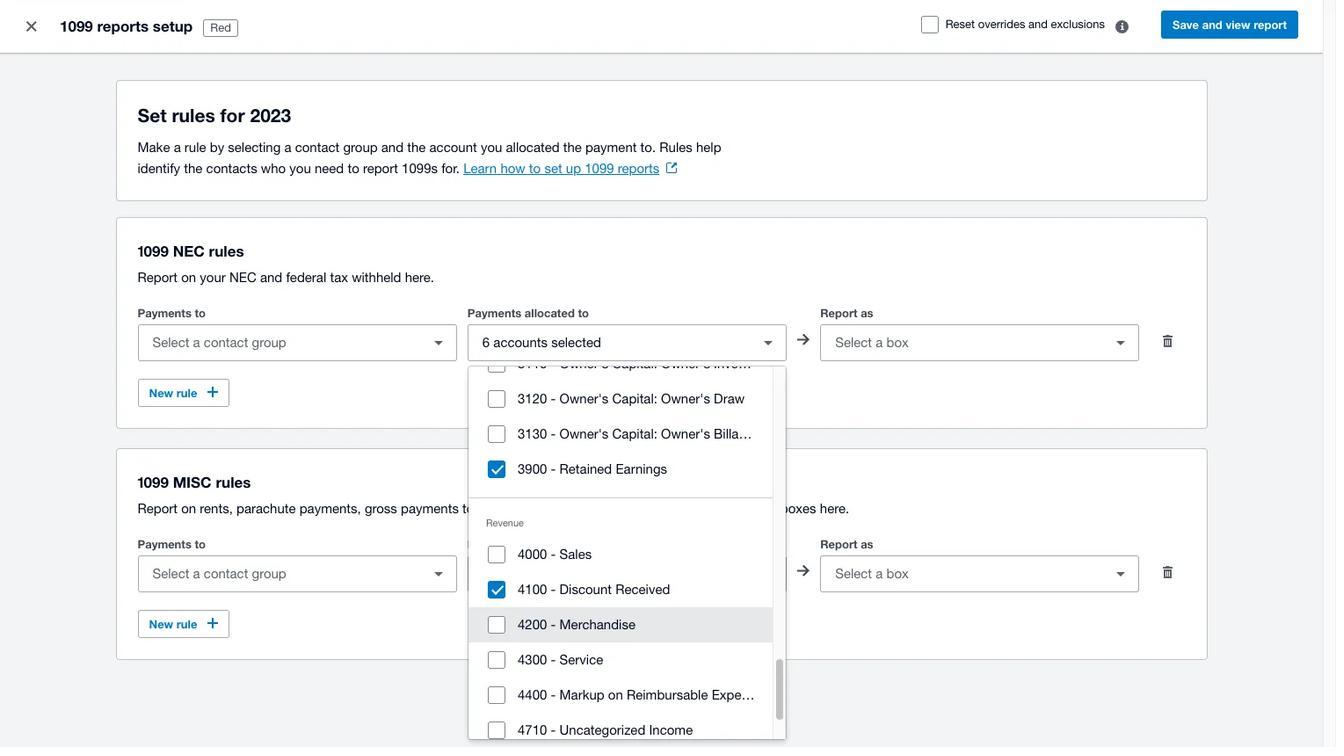 Task type: locate. For each thing, give the bounding box(es) containing it.
discount
[[560, 582, 612, 597]]

2 new from the top
[[149, 617, 173, 631]]

group
[[469, 346, 789, 747]]

new rule
[[149, 386, 197, 400], [149, 617, 197, 631]]

Payments allocated to field
[[469, 326, 751, 360], [469, 557, 751, 591]]

1 vertical spatial expand list of boxes image
[[1104, 557, 1139, 592]]

1 vertical spatial payments allocated to field
[[469, 557, 751, 591]]

1 payments allocated to field from the top
[[469, 326, 751, 360]]

time
[[761, 426, 789, 441]]

revenue
[[486, 518, 524, 528]]

- right 3900
[[551, 462, 556, 477]]

1 vertical spatial nec
[[229, 270, 257, 285]]

gross
[[365, 501, 397, 516]]

payments to field down parachute
[[138, 557, 421, 591]]

owner's up 3120 - owner's capital: owner's draw button
[[560, 356, 609, 371]]

1 - from the top
[[551, 356, 556, 371]]

1 payments allocated to from the top
[[468, 306, 589, 320]]

3120 - owner's capital: owner's draw button
[[469, 382, 773, 417]]

1 horizontal spatial tax
[[642, 501, 660, 516]]

rules up your
[[209, 242, 244, 260]]

as for 1099 misc rules
[[861, 537, 874, 551]]

allocated up 3110 at the left top of the page
[[525, 306, 575, 320]]

Report as field
[[821, 326, 1104, 360], [821, 557, 1104, 591]]

1 new rule button from the top
[[138, 379, 230, 407]]

as
[[861, 306, 874, 320], [861, 537, 874, 551]]

parachute
[[237, 501, 296, 516]]

2 new rule from the top
[[149, 617, 197, 631]]

clear overrides and exclusions image
[[1105, 9, 1140, 44]]

1 horizontal spatial a
[[284, 140, 292, 155]]

payments to down rents,
[[138, 537, 206, 551]]

here. right boxes
[[820, 501, 850, 516]]

0 vertical spatial payments to field
[[138, 326, 421, 360]]

to down your
[[195, 306, 206, 320]]

and right group
[[381, 140, 404, 155]]

payments to down your
[[138, 306, 206, 320]]

1 new from the top
[[149, 386, 173, 400]]

a up 'who'
[[284, 140, 292, 155]]

0 horizontal spatial a
[[174, 140, 181, 155]]

- for 3110
[[551, 356, 556, 371]]

8 - from the top
[[551, 652, 556, 667]]

new
[[149, 386, 173, 400], [149, 617, 173, 631]]

1 vertical spatial rules
[[209, 242, 244, 260]]

here. right withheld
[[405, 270, 434, 285]]

payments allocated to for 1099 misc rules
[[468, 537, 589, 551]]

allocated inside make a rule by selecting a contact group and the account you allocated the payment to. rules help identify the contacts who you need to report 1099s for.
[[506, 140, 560, 155]]

report inside save and view report button
[[1254, 18, 1287, 32]]

1099 for 1099 nec rules
[[138, 242, 169, 260]]

1 vertical spatial report as
[[821, 537, 874, 551]]

2 horizontal spatial the
[[563, 140, 582, 155]]

1099 reports setup
[[60, 17, 193, 35]]

0 vertical spatial payments to
[[138, 306, 206, 320]]

0 vertical spatial new
[[149, 386, 173, 400]]

expand list of contact groups image
[[421, 557, 456, 592]]

0 horizontal spatial report
[[363, 161, 398, 176]]

3120 - owner's capital: owner's draw
[[518, 391, 745, 406]]

misc
[[173, 473, 212, 492]]

1099 down payment
[[585, 161, 614, 176]]

1 vertical spatial rule
[[177, 386, 197, 400]]

1 horizontal spatial the
[[407, 140, 426, 155]]

new rule button for misc
[[138, 610, 230, 638]]

4100 - discount received button
[[469, 572, 773, 608]]

1 horizontal spatial report
[[1254, 18, 1287, 32]]

4300
[[518, 652, 547, 667]]

- right 4000
[[551, 547, 556, 562]]

rules
[[172, 105, 215, 127], [209, 242, 244, 260], [216, 473, 251, 492]]

expand list of boxes image for 1099 misc rules
[[1104, 557, 1139, 592]]

1 expand list of boxes image from the top
[[1104, 325, 1139, 361]]

earnings
[[616, 462, 667, 477]]

0 horizontal spatial here.
[[405, 270, 434, 285]]

- for 4000
[[551, 547, 556, 562]]

0 horizontal spatial you
[[290, 161, 311, 176]]

1 horizontal spatial federal
[[551, 501, 591, 516]]

contacts
[[206, 161, 257, 176]]

- right 3110 at the left top of the page
[[551, 356, 556, 371]]

6 - from the top
[[551, 582, 556, 597]]

2 as from the top
[[861, 537, 874, 551]]

you
[[481, 140, 502, 155], [290, 161, 311, 176]]

1099 right the close rules icon
[[60, 17, 93, 35]]

close rules image
[[14, 9, 49, 44]]

need
[[315, 161, 344, 176]]

0 horizontal spatial reports
[[97, 17, 149, 35]]

payments up 3110 at the left top of the page
[[468, 306, 522, 320]]

1 report as field from the top
[[821, 326, 1104, 360]]

expand list image
[[751, 325, 786, 361]]

how
[[501, 161, 526, 176]]

payments for expand list of contact groups image
[[138, 537, 192, 551]]

a
[[174, 140, 181, 155], [284, 140, 292, 155]]

rules up rents,
[[216, 473, 251, 492]]

owner's left billable
[[661, 426, 710, 441]]

owner's
[[560, 356, 609, 371], [661, 356, 710, 371], [560, 391, 609, 406], [661, 391, 710, 406], [560, 426, 609, 441], [661, 426, 710, 441]]

0 vertical spatial new rule button
[[138, 379, 230, 407]]

nec right your
[[229, 270, 257, 285]]

report down group
[[363, 161, 398, 176]]

0 vertical spatial reports
[[97, 17, 149, 35]]

new for nec
[[149, 386, 173, 400]]

new rule button for nec
[[138, 379, 230, 407]]

on
[[181, 270, 196, 285], [181, 501, 196, 516], [608, 688, 623, 703]]

1 payments to from the top
[[138, 306, 206, 320]]

payments allocated to field for 1099 nec rules
[[469, 326, 751, 360]]

2 report as from the top
[[821, 537, 874, 551]]

1 payments to field from the top
[[138, 326, 421, 360]]

3900 - retained earnings button
[[469, 452, 773, 487]]

and right your
[[260, 270, 282, 285]]

0 vertical spatial capital:
[[612, 356, 658, 371]]

1 vertical spatial payments to field
[[138, 557, 421, 591]]

0 vertical spatial report as field
[[821, 326, 1104, 360]]

reset overrides and exclusions
[[946, 18, 1105, 31]]

on right markup
[[608, 688, 623, 703]]

allocated
[[506, 140, 560, 155], [525, 306, 575, 320], [525, 537, 575, 551]]

4100 - discount received
[[518, 582, 670, 597]]

2 - from the top
[[551, 391, 556, 406]]

rule inside make a rule by selecting a contact group and the account you allocated the payment to. rules help identify the contacts who you need to report 1099s for.
[[185, 140, 206, 155]]

2 expand list of boxes image from the top
[[1104, 557, 1139, 592]]

payments allocated to down revenue
[[468, 537, 589, 551]]

0 vertical spatial payments allocated to
[[468, 306, 589, 320]]

- right 4300
[[551, 652, 556, 667]]

you up learn
[[481, 140, 502, 155]]

4200 - merchandise
[[518, 617, 636, 632]]

allocated up how
[[506, 140, 560, 155]]

allocated for 1099 misc rules
[[525, 537, 575, 551]]

2 payments allocated to from the top
[[468, 537, 589, 551]]

on for nec
[[181, 270, 196, 285]]

on down misc
[[181, 501, 196, 516]]

0 vertical spatial nec
[[173, 242, 205, 260]]

delete the incomplete rule for payments allocated to 5000 - cost of goods sold, 5300 - subcontractors, 6000 - advertising, 1400 - inventory asset, 3900 - retained earnings and 4100 - discount received image
[[1151, 324, 1186, 359]]

- inside button
[[551, 391, 556, 406]]

new rule button
[[138, 379, 230, 407], [138, 610, 230, 638]]

4300 - service button
[[469, 643, 773, 678]]

0 vertical spatial expand list of boxes image
[[1104, 325, 1139, 361]]

1 vertical spatial capital:
[[612, 391, 658, 406]]

identify
[[138, 161, 180, 176]]

-
[[551, 356, 556, 371], [551, 391, 556, 406], [551, 426, 556, 441], [551, 462, 556, 477], [551, 547, 556, 562], [551, 582, 556, 597], [551, 617, 556, 632], [551, 652, 556, 667], [551, 688, 556, 703], [551, 723, 556, 738]]

4 - from the top
[[551, 462, 556, 477]]

rules left for
[[172, 105, 215, 127]]

and left other
[[721, 501, 743, 516]]

1 vertical spatial as
[[861, 537, 874, 551]]

1 horizontal spatial nec
[[229, 270, 257, 285]]

capital: down 3120 - owner's capital: owner's draw
[[612, 426, 658, 441]]

0 horizontal spatial federal
[[286, 270, 326, 285]]

1 vertical spatial federal
[[551, 501, 591, 516]]

0 vertical spatial allocated
[[506, 140, 560, 155]]

2 vertical spatial allocated
[[525, 537, 575, 551]]

you right 'who'
[[290, 161, 311, 176]]

report
[[1254, 18, 1287, 32], [363, 161, 398, 176]]

0 horizontal spatial tax
[[330, 270, 348, 285]]

capital: inside button
[[612, 391, 658, 406]]

- right 4400
[[551, 688, 556, 703]]

tax
[[330, 270, 348, 285], [642, 501, 660, 516]]

0 vertical spatial report
[[1254, 18, 1287, 32]]

on inside button
[[608, 688, 623, 703]]

a right 'make'
[[174, 140, 181, 155]]

report inside make a rule by selecting a contact group and the account you allocated the payment to. rules help identify the contacts who you need to report 1099s for.
[[363, 161, 398, 176]]

expand list of boxes image
[[1104, 325, 1139, 361], [1104, 557, 1139, 592]]

1099 left misc
[[138, 473, 169, 492]]

expand list of boxes image left delete the empty rule 'icon'
[[1104, 557, 1139, 592]]

0 vertical spatial as
[[861, 306, 874, 320]]

payments down 1099 nec rules
[[138, 306, 192, 320]]

1 horizontal spatial reports
[[618, 161, 660, 176]]

2 payments to from the top
[[138, 537, 206, 551]]

10 - from the top
[[551, 723, 556, 738]]

2 capital: from the top
[[612, 391, 658, 406]]

capital:
[[612, 356, 658, 371], [612, 391, 658, 406], [612, 426, 658, 441]]

and
[[1029, 18, 1048, 31], [1203, 18, 1223, 32], [381, 140, 404, 155], [260, 270, 282, 285], [721, 501, 743, 516]]

reports
[[97, 17, 149, 35], [618, 161, 660, 176]]

reports down to. on the left of page
[[618, 161, 660, 176]]

1 new rule from the top
[[149, 386, 197, 400]]

2 new rule button from the top
[[138, 610, 230, 638]]

2 vertical spatial rules
[[216, 473, 251, 492]]

1 vertical spatial payments allocated to
[[468, 537, 589, 551]]

payments to field down the report on your nec and federal tax withheld here.
[[138, 326, 421, 360]]

boxes
[[781, 501, 817, 516]]

- right 4710
[[551, 723, 556, 738]]

1 vertical spatial here.
[[820, 501, 850, 516]]

0 vertical spatial rule
[[185, 140, 206, 155]]

federal down retained
[[551, 501, 591, 516]]

- right 3130
[[551, 426, 556, 441]]

3 capital: from the top
[[612, 426, 658, 441]]

new rule for misc
[[149, 617, 197, 631]]

0 vertical spatial here.
[[405, 270, 434, 285]]

who
[[261, 161, 286, 176]]

payments allocated to for 1099 nec rules
[[468, 306, 589, 320]]

to down group
[[348, 161, 359, 176]]

reports left setup on the top left of the page
[[97, 17, 149, 35]]

0 vertical spatial new rule
[[149, 386, 197, 400]]

7 - from the top
[[551, 617, 556, 632]]

2 vertical spatial on
[[608, 688, 623, 703]]

1 vertical spatial payments to
[[138, 537, 206, 551]]

the up up
[[563, 140, 582, 155]]

nec
[[173, 242, 205, 260], [229, 270, 257, 285]]

capital: for draw
[[612, 391, 658, 406]]

tax right income at left
[[642, 501, 660, 516]]

owner's up retained
[[560, 426, 609, 441]]

0 vertical spatial on
[[181, 270, 196, 285]]

- right 3120
[[551, 391, 556, 406]]

- for 4200
[[551, 617, 556, 632]]

1 vertical spatial new rule
[[149, 617, 197, 631]]

report
[[138, 270, 178, 285], [821, 306, 858, 320], [138, 501, 178, 516], [821, 537, 858, 551]]

0 vertical spatial federal
[[286, 270, 326, 285]]

service
[[560, 652, 603, 667]]

Payments to field
[[138, 326, 421, 360], [138, 557, 421, 591]]

1 vertical spatial report
[[363, 161, 398, 176]]

1 vertical spatial new
[[149, 617, 173, 631]]

report right view
[[1254, 18, 1287, 32]]

federal
[[286, 270, 326, 285], [551, 501, 591, 516]]

rule
[[185, 140, 206, 155], [177, 386, 197, 400], [177, 617, 197, 631]]

retained
[[560, 462, 612, 477]]

1 capital: from the top
[[612, 356, 658, 371]]

other
[[746, 501, 777, 516]]

as for 1099 nec rules
[[861, 306, 874, 320]]

expand list of boxes image left the delete the incomplete rule for payments allocated to 5000 - cost of goods sold, 5300 - subcontractors, 6000 - advertising, 1400 - inventory asset, 3900 - retained earnings and 4100 - discount received image
[[1104, 325, 1139, 361]]

the up the '1099s'
[[407, 140, 426, 155]]

- for 4710
[[551, 723, 556, 738]]

owner's right 3120
[[560, 391, 609, 406]]

set rules for 2023
[[138, 105, 291, 127]]

payments down revenue
[[468, 537, 522, 551]]

and inside make a rule by selecting a contact group and the account you allocated the payment to. rules help identify the contacts who you need to report 1099s for.
[[381, 140, 404, 155]]

2 vertical spatial capital:
[[612, 426, 658, 441]]

2 report as field from the top
[[821, 557, 1104, 591]]

capital: up 3130 - owner's capital: owner's billable time button
[[612, 391, 658, 406]]

1 vertical spatial new rule button
[[138, 610, 230, 638]]

1 vertical spatial tax
[[642, 501, 660, 516]]

report as field for 1099 misc rules
[[821, 557, 1104, 591]]

on for misc
[[181, 501, 196, 516]]

1099 down identify
[[138, 242, 169, 260]]

1 as from the top
[[861, 306, 874, 320]]

expand list of boxes image for 1099 nec rules
[[1104, 325, 1139, 361]]

2 vertical spatial rule
[[177, 617, 197, 631]]

1 vertical spatial report as field
[[821, 557, 1104, 591]]

2 payments allocated to field from the top
[[469, 557, 751, 591]]

payments for expand list of contact groups icon
[[138, 306, 192, 320]]

1 vertical spatial reports
[[618, 161, 660, 176]]

1 horizontal spatial here.
[[820, 501, 850, 516]]

payments allocated to field for 1099 misc rules
[[469, 557, 751, 591]]

to down rents,
[[195, 537, 206, 551]]

- right 4200
[[551, 617, 556, 632]]

federal left withheld
[[286, 270, 326, 285]]

2 payments to field from the top
[[138, 557, 421, 591]]

rules
[[660, 140, 693, 155]]

0 vertical spatial payments allocated to field
[[469, 326, 751, 360]]

markup
[[560, 688, 605, 703]]

5 - from the top
[[551, 547, 556, 562]]

to inside make a rule by selecting a contact group and the account you allocated the payment to. rules help identify the contacts who you need to report 1099s for.
[[348, 161, 359, 176]]

1 a from the left
[[174, 140, 181, 155]]

investment
[[714, 356, 779, 371]]

payments allocated to up 3110 at the left top of the page
[[468, 306, 589, 320]]

1 vertical spatial allocated
[[525, 306, 575, 320]]

9 - from the top
[[551, 688, 556, 703]]

the
[[407, 140, 426, 155], [563, 140, 582, 155], [184, 161, 203, 176]]

1 report as from the top
[[821, 306, 874, 320]]

payments down misc
[[138, 537, 192, 551]]

nec up your
[[173, 242, 205, 260]]

3110
[[518, 356, 547, 371]]

- right 4100
[[551, 582, 556, 597]]

rule for misc
[[177, 617, 197, 631]]

tax left withheld
[[330, 270, 348, 285]]

and left view
[[1203, 18, 1223, 32]]

on left your
[[181, 270, 196, 285]]

allocated down the attorney,
[[525, 537, 575, 551]]

3 - from the top
[[551, 426, 556, 441]]

0 vertical spatial report as
[[821, 306, 874, 320]]

1 vertical spatial on
[[181, 501, 196, 516]]

capital: up 3120 - owner's capital: owner's draw
[[612, 356, 658, 371]]

the right identify
[[184, 161, 203, 176]]

contact
[[295, 140, 340, 155]]

0 vertical spatial you
[[481, 140, 502, 155]]

4300 - service
[[518, 652, 603, 667]]



Task type: describe. For each thing, give the bounding box(es) containing it.
attorney,
[[496, 501, 547, 516]]

expand list of contact groups image
[[421, 325, 456, 361]]

learn how to set up 1099 reports link
[[464, 161, 677, 176]]

to left set
[[529, 161, 541, 176]]

4000 - sales
[[518, 547, 592, 562]]

save and view report button
[[1162, 11, 1299, 39]]

3110 - owner's capital: owner's investment
[[518, 356, 779, 371]]

exclusions
[[1051, 18, 1105, 31]]

4710 - uncategorized income
[[518, 723, 693, 738]]

new for misc
[[149, 617, 173, 631]]

rents,
[[200, 501, 233, 516]]

4000
[[518, 547, 547, 562]]

0 vertical spatial tax
[[330, 270, 348, 285]]

set
[[545, 161, 562, 176]]

- for 4300
[[551, 652, 556, 667]]

2023
[[250, 105, 291, 127]]

help
[[696, 140, 722, 155]]

report on your nec and federal tax withheld here.
[[138, 270, 434, 285]]

1 vertical spatial you
[[290, 161, 311, 176]]

by
[[210, 140, 224, 155]]

reimbursable
[[627, 688, 708, 703]]

payments,
[[300, 501, 361, 516]]

owner's left draw
[[661, 391, 710, 406]]

owner's left investment
[[661, 356, 710, 371]]

0 horizontal spatial nec
[[173, 242, 205, 260]]

make
[[138, 140, 170, 155]]

to.
[[641, 140, 656, 155]]

view
[[1226, 18, 1251, 32]]

- for 3120
[[551, 391, 556, 406]]

4400
[[518, 688, 547, 703]]

2 a from the left
[[284, 140, 292, 155]]

3900 - retained earnings
[[518, 462, 667, 477]]

- for 4400
[[551, 688, 556, 703]]

payments to field for 1099 misc rules
[[138, 557, 421, 591]]

new rule for nec
[[149, 386, 197, 400]]

selecting
[[228, 140, 281, 155]]

3130 - owner's capital: owner's billable time
[[518, 426, 789, 441]]

1099s
[[402, 161, 438, 176]]

rules for misc
[[216, 473, 251, 492]]

- for 4100
[[551, 582, 556, 597]]

rule for nec
[[177, 386, 197, 400]]

to up 3110 - owner's capital: owner's investment button
[[578, 306, 589, 320]]

0 horizontal spatial the
[[184, 161, 203, 176]]

group
[[343, 140, 378, 155]]

red
[[210, 21, 231, 34]]

4710
[[518, 723, 547, 738]]

capital: for billable
[[612, 426, 658, 441]]

learn
[[464, 161, 497, 176]]

1099 for 1099 reports setup
[[60, 17, 93, 35]]

billable
[[714, 426, 757, 441]]

report on rents, parachute payments, gross payments to an attorney, federal income tax withheld, and other boxes here.
[[138, 501, 850, 516]]

1099 for 1099 misc rules
[[138, 473, 169, 492]]

1099 nec rules
[[138, 242, 244, 260]]

to left an
[[463, 501, 474, 516]]

draw
[[714, 391, 745, 406]]

4000 - sales button
[[469, 537, 773, 572]]

income
[[649, 723, 693, 738]]

capital: for investment
[[612, 356, 658, 371]]

up
[[566, 161, 581, 176]]

3130 - owner's capital: owner's billable time button
[[469, 417, 789, 452]]

make a rule by selecting a contact group and the account you allocated the payment to. rules help identify the contacts who you need to report 1099s for.
[[138, 140, 722, 176]]

reset
[[946, 18, 975, 31]]

1 horizontal spatial you
[[481, 140, 502, 155]]

1099 misc rules
[[138, 473, 251, 492]]

received
[[616, 582, 670, 597]]

income
[[595, 501, 638, 516]]

merchandise
[[560, 617, 636, 632]]

and inside button
[[1203, 18, 1223, 32]]

4400 - markup on reimbursable expenses button
[[469, 678, 773, 713]]

overrides
[[978, 18, 1026, 31]]

set
[[138, 105, 167, 127]]

delete the empty rule image
[[1151, 555, 1186, 590]]

to up "discount"
[[578, 537, 589, 551]]

3900
[[518, 462, 547, 477]]

allocated for 1099 nec rules
[[525, 306, 575, 320]]

save and view report
[[1173, 18, 1287, 32]]

4200
[[518, 617, 547, 632]]

your
[[200, 270, 226, 285]]

payment
[[586, 140, 637, 155]]

group containing 3110 - owner's capital: owner's investment
[[469, 346, 789, 747]]

4200 - merchandise button
[[469, 608, 773, 643]]

payments
[[401, 501, 459, 516]]

3130
[[518, 426, 547, 441]]

uncategorized
[[560, 723, 646, 738]]

4400 - markup on reimbursable expenses
[[518, 688, 769, 703]]

and right overrides
[[1029, 18, 1048, 31]]

3110 - owner's capital: owner's investment button
[[469, 346, 779, 382]]

4710 - uncategorized income button
[[469, 713, 773, 747]]

sales
[[560, 547, 592, 562]]

- for 3900
[[551, 462, 556, 477]]

4100
[[518, 582, 547, 597]]

payments for expand list icon
[[468, 306, 522, 320]]

save
[[1173, 18, 1199, 32]]

for
[[220, 105, 245, 127]]

withheld,
[[664, 501, 717, 516]]

account
[[430, 140, 477, 155]]

an
[[478, 501, 492, 516]]

0 vertical spatial rules
[[172, 105, 215, 127]]

report as for 1099 misc rules
[[821, 537, 874, 551]]

withheld
[[352, 270, 401, 285]]

report as for 1099 nec rules
[[821, 306, 874, 320]]

payments to for nec
[[138, 306, 206, 320]]

rules for nec
[[209, 242, 244, 260]]

report as field for 1099 nec rules
[[821, 326, 1104, 360]]

for.
[[442, 161, 460, 176]]

3120
[[518, 391, 547, 406]]

learn how to set up 1099 reports
[[464, 161, 660, 176]]

payments to for misc
[[138, 537, 206, 551]]

payments to field for 1099 nec rules
[[138, 326, 421, 360]]

expenses
[[712, 688, 769, 703]]

- for 3130
[[551, 426, 556, 441]]



Task type: vqa. For each thing, say whether or not it's contained in the screenshot.
Empty State Of The Accounts Watchlist Widget, Featuring A 'Review Categories For Transactions' Button And A Data-Less Table With Headings 'Account,' 'Budget,' 'This Month,' And 'Ytd.' image
no



